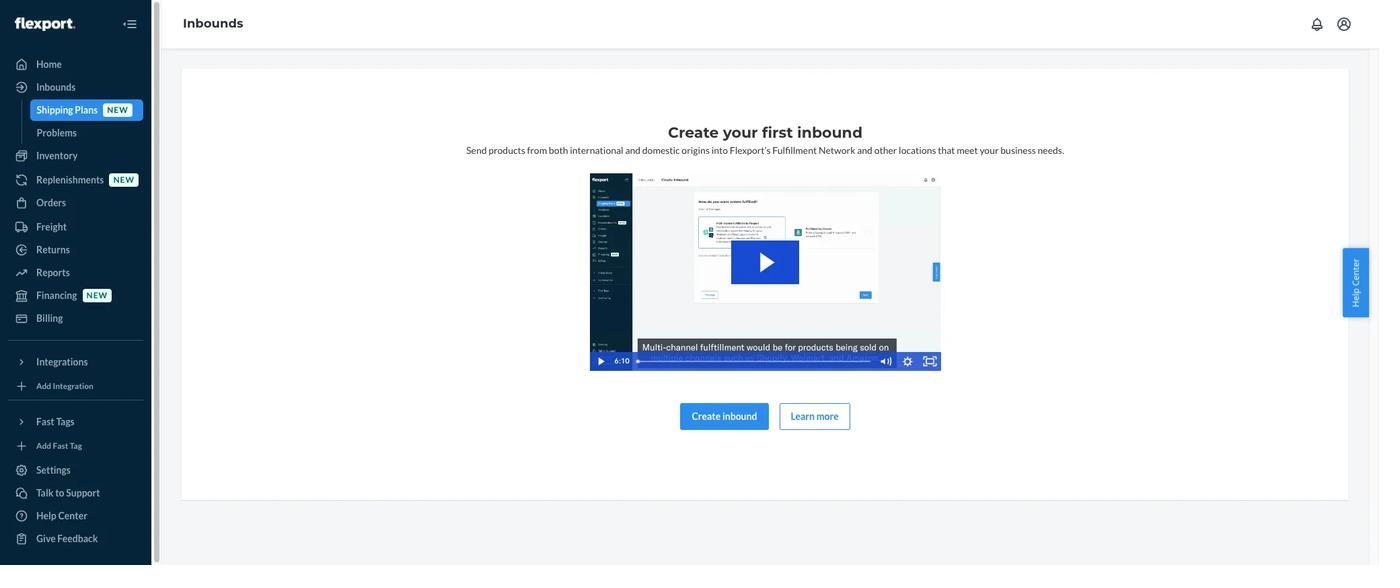 Task type: describe. For each thing, give the bounding box(es) containing it.
freight link
[[8, 217, 143, 238]]

add for add integration
[[36, 382, 51, 392]]

new for shipping plans
[[107, 105, 128, 115]]

inbound inside create your first inbound send products from both international and domestic origins into flexport's fulfillment network and other locations that meet your business needs.
[[798, 124, 863, 142]]

meet
[[957, 145, 978, 156]]

0 vertical spatial inbounds
[[183, 16, 243, 31]]

1 and from the left
[[625, 145, 641, 156]]

1 vertical spatial fast
[[53, 442, 68, 452]]

center inside button
[[1350, 259, 1362, 286]]

create your first inbound send products from both international and domestic origins into flexport's fulfillment network and other locations that meet your business needs.
[[466, 124, 1065, 156]]

business
[[1001, 145, 1036, 156]]

needs.
[[1038, 145, 1065, 156]]

help inside button
[[1350, 288, 1362, 307]]

origins
[[682, 145, 710, 156]]

into
[[712, 145, 728, 156]]

tag
[[70, 442, 82, 452]]

more
[[817, 411, 839, 422]]

talk
[[36, 488, 53, 499]]

new for replenishments
[[113, 175, 135, 185]]

add integration link
[[8, 379, 143, 395]]

flexport logo image
[[15, 17, 75, 31]]

integrations button
[[8, 352, 143, 374]]

talk to support button
[[8, 483, 143, 505]]

both
[[549, 145, 568, 156]]

help center inside 'link'
[[36, 511, 87, 522]]

0 vertical spatial your
[[723, 124, 758, 142]]

plans
[[75, 104, 98, 116]]

add fast tag
[[36, 442, 82, 452]]

1 horizontal spatial your
[[980, 145, 999, 156]]

settings
[[36, 465, 71, 476]]

help inside 'link'
[[36, 511, 56, 522]]

that
[[938, 145, 955, 156]]

2 and from the left
[[858, 145, 873, 156]]

replenishments
[[36, 174, 104, 186]]

create inbound
[[692, 411, 757, 422]]

support
[[66, 488, 100, 499]]

freight
[[36, 221, 67, 233]]

video element
[[590, 174, 941, 371]]

1 vertical spatial inbounds
[[36, 81, 76, 93]]

returns link
[[8, 240, 143, 261]]

help center button
[[1344, 248, 1370, 318]]

network
[[819, 145, 856, 156]]

inventory
[[36, 150, 78, 162]]

products
[[489, 145, 525, 156]]

1 horizontal spatial inbounds link
[[183, 16, 243, 31]]

to
[[55, 488, 64, 499]]

learn more button
[[780, 404, 850, 430]]

from
[[527, 145, 547, 156]]

financing
[[36, 290, 77, 302]]

shipping
[[37, 104, 73, 116]]

give feedback
[[36, 534, 98, 545]]

settings link
[[8, 460, 143, 482]]

center inside 'link'
[[58, 511, 87, 522]]



Task type: locate. For each thing, give the bounding box(es) containing it.
1 horizontal spatial help
[[1350, 288, 1362, 307]]

add for add fast tag
[[36, 442, 51, 452]]

fast tags
[[36, 417, 75, 428]]

problems
[[37, 127, 77, 139]]

1 horizontal spatial and
[[858, 145, 873, 156]]

0 vertical spatial fast
[[36, 417, 54, 428]]

returns
[[36, 244, 70, 256]]

and left domestic
[[625, 145, 641, 156]]

other
[[875, 145, 897, 156]]

help
[[1350, 288, 1362, 307], [36, 511, 56, 522]]

1 horizontal spatial inbounds
[[183, 16, 243, 31]]

learn more
[[791, 411, 839, 422]]

reports
[[36, 267, 70, 279]]

0 horizontal spatial inbound
[[723, 411, 757, 422]]

1 vertical spatial add
[[36, 442, 51, 452]]

1 horizontal spatial help center
[[1350, 259, 1362, 307]]

send
[[466, 145, 487, 156]]

open account menu image
[[1337, 16, 1353, 32]]

inbounds link
[[183, 16, 243, 31], [8, 77, 143, 98]]

give feedback button
[[8, 529, 143, 551]]

add up settings
[[36, 442, 51, 452]]

create for inbound
[[692, 411, 721, 422]]

0 vertical spatial help
[[1350, 288, 1362, 307]]

your right meet
[[980, 145, 999, 156]]

fast left tags
[[36, 417, 54, 428]]

0 vertical spatial new
[[107, 105, 128, 115]]

talk to support
[[36, 488, 100, 499]]

2 vertical spatial new
[[87, 291, 108, 301]]

new down reports link
[[87, 291, 108, 301]]

flexport's
[[730, 145, 771, 156]]

integrations
[[36, 357, 88, 368]]

center
[[1350, 259, 1362, 286], [58, 511, 87, 522]]

open notifications image
[[1310, 16, 1326, 32]]

your
[[723, 124, 758, 142], [980, 145, 999, 156]]

0 vertical spatial add
[[36, 382, 51, 392]]

1 horizontal spatial inbound
[[798, 124, 863, 142]]

0 horizontal spatial help center
[[36, 511, 87, 522]]

create
[[668, 124, 719, 142], [692, 411, 721, 422]]

0 horizontal spatial inbounds
[[36, 81, 76, 93]]

new up orders link
[[113, 175, 135, 185]]

learn
[[791, 411, 815, 422]]

fast left tag
[[53, 442, 68, 452]]

integration
[[53, 382, 94, 392]]

0 horizontal spatial and
[[625, 145, 641, 156]]

0 vertical spatial inbound
[[798, 124, 863, 142]]

fast
[[36, 417, 54, 428], [53, 442, 68, 452]]

inbound inside button
[[723, 411, 757, 422]]

inbound
[[798, 124, 863, 142], [723, 411, 757, 422]]

billing
[[36, 313, 63, 324]]

help center
[[1350, 259, 1362, 307], [36, 511, 87, 522]]

home link
[[8, 54, 143, 75]]

0 horizontal spatial inbounds link
[[8, 77, 143, 98]]

1 vertical spatial help
[[36, 511, 56, 522]]

new right plans
[[107, 105, 128, 115]]

1 add from the top
[[36, 382, 51, 392]]

billing link
[[8, 308, 143, 330]]

fulfillment
[[773, 145, 817, 156]]

0 vertical spatial inbounds link
[[183, 16, 243, 31]]

give
[[36, 534, 56, 545]]

0 horizontal spatial center
[[58, 511, 87, 522]]

0 horizontal spatial your
[[723, 124, 758, 142]]

inbound left learn
[[723, 411, 757, 422]]

help center inside button
[[1350, 259, 1362, 307]]

first
[[762, 124, 793, 142]]

inbounds
[[183, 16, 243, 31], [36, 81, 76, 93]]

international
[[570, 145, 624, 156]]

2 add from the top
[[36, 442, 51, 452]]

your up flexport's
[[723, 124, 758, 142]]

create inbound button
[[681, 404, 769, 430]]

fast tags button
[[8, 412, 143, 433]]

inventory link
[[8, 145, 143, 167]]

add fast tag link
[[8, 439, 143, 455]]

1 vertical spatial new
[[113, 175, 135, 185]]

inbound up 'network'
[[798, 124, 863, 142]]

1 vertical spatial inbounds link
[[8, 77, 143, 98]]

create for your
[[668, 124, 719, 142]]

1 vertical spatial your
[[980, 145, 999, 156]]

orders
[[36, 197, 66, 209]]

locations
[[899, 145, 937, 156]]

1 vertical spatial create
[[692, 411, 721, 422]]

1 vertical spatial help center
[[36, 511, 87, 522]]

tags
[[56, 417, 75, 428]]

0 vertical spatial center
[[1350, 259, 1362, 286]]

0 vertical spatial help center
[[1350, 259, 1362, 307]]

orders link
[[8, 192, 143, 214]]

problems link
[[30, 122, 143, 144]]

home
[[36, 59, 62, 70]]

create inside button
[[692, 411, 721, 422]]

close navigation image
[[122, 16, 138, 32]]

1 vertical spatial center
[[58, 511, 87, 522]]

fast inside dropdown button
[[36, 417, 54, 428]]

shipping plans
[[37, 104, 98, 116]]

domestic
[[643, 145, 680, 156]]

add
[[36, 382, 51, 392], [36, 442, 51, 452]]

add left integration
[[36, 382, 51, 392]]

0 vertical spatial create
[[668, 124, 719, 142]]

new for financing
[[87, 291, 108, 301]]

reports link
[[8, 262, 143, 284]]

new
[[107, 105, 128, 115], [113, 175, 135, 185], [87, 291, 108, 301]]

and
[[625, 145, 641, 156], [858, 145, 873, 156]]

help center link
[[8, 506, 143, 528]]

1 horizontal spatial center
[[1350, 259, 1362, 286]]

and left other
[[858, 145, 873, 156]]

add integration
[[36, 382, 94, 392]]

feedback
[[57, 534, 98, 545]]

0 horizontal spatial help
[[36, 511, 56, 522]]

1 vertical spatial inbound
[[723, 411, 757, 422]]

video thumbnail image
[[590, 174, 941, 371], [590, 174, 941, 371]]

create inside create your first inbound send products from both international and domestic origins into flexport's fulfillment network and other locations that meet your business needs.
[[668, 124, 719, 142]]



Task type: vqa. For each thing, say whether or not it's contained in the screenshot.
OF
no



